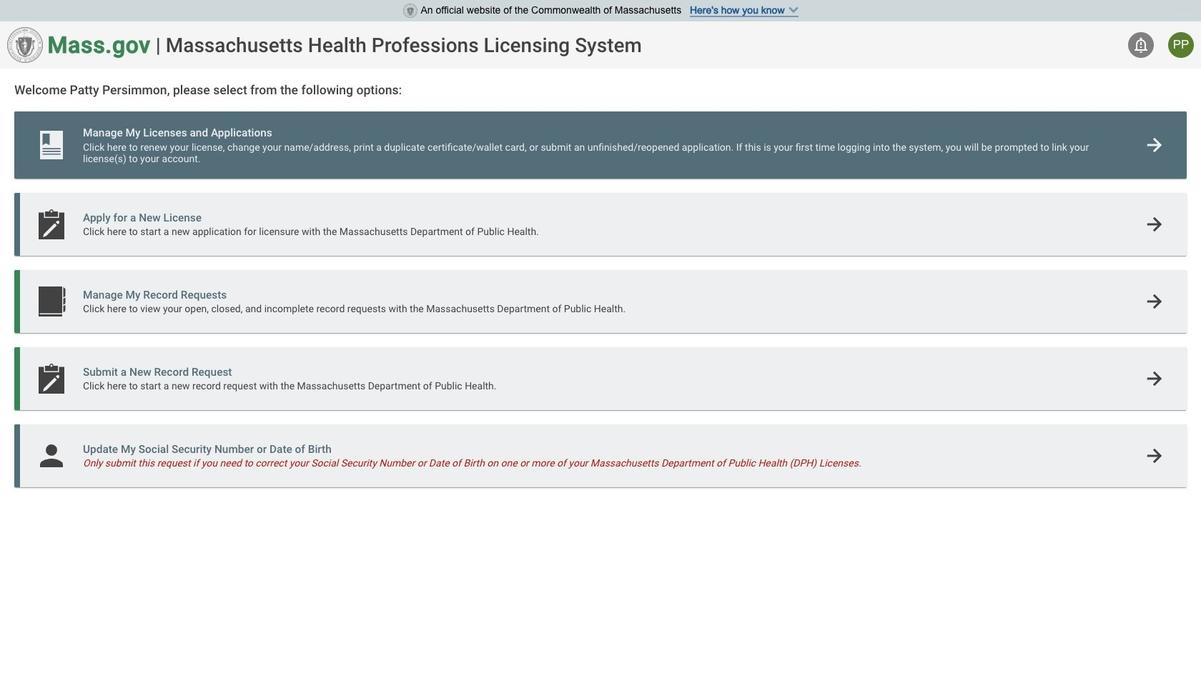 Task type: describe. For each thing, give the bounding box(es) containing it.
1 no color image from the top
[[1144, 368, 1166, 389]]

massachusetts state seal image
[[403, 4, 417, 18]]

massachusetts state seal image
[[7, 27, 43, 63]]



Task type: locate. For each thing, give the bounding box(es) containing it.
heading
[[166, 33, 642, 57]]

no color image
[[1133, 36, 1150, 54], [1144, 134, 1166, 156], [1144, 214, 1166, 235], [1144, 291, 1166, 312]]

1 vertical spatial no color image
[[1144, 445, 1166, 467]]

2 no color image from the top
[[1144, 445, 1166, 467]]

no color image
[[1144, 368, 1166, 389], [1144, 445, 1166, 467]]

0 vertical spatial no color image
[[1144, 368, 1166, 389]]



